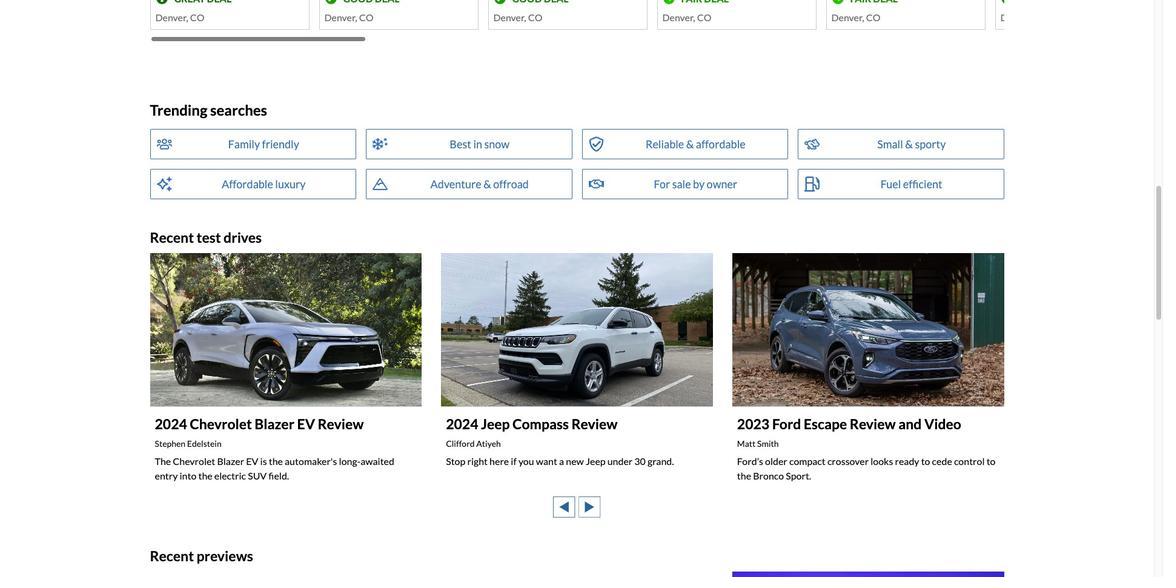Task type: locate. For each thing, give the bounding box(es) containing it.
chevrolet
[[190, 416, 252, 433], [173, 456, 215, 467]]

to right control
[[987, 456, 996, 467]]

denver, co
[[155, 12, 205, 23], [325, 12, 374, 23], [494, 12, 543, 23], [663, 12, 712, 23], [832, 12, 881, 23], [1001, 12, 1050, 23]]

luxury
[[275, 178, 306, 191]]

denver, for 2nd denver, co link
[[325, 12, 357, 23]]

ford's
[[738, 456, 764, 467]]

ev inside the 2024 chevrolet blazer ev review stephen edelstein
[[297, 416, 315, 433]]

2024 up "clifford"
[[446, 416, 479, 433]]

you
[[519, 456, 534, 467]]

chevrolet for the
[[173, 456, 215, 467]]

ev left "is" at the bottom left of the page
[[246, 456, 259, 467]]

& for affordable
[[687, 138, 694, 151]]

2024 inside the 2024 chevrolet blazer ev review stephen edelstein
[[155, 416, 187, 433]]

fuel efficient image
[[805, 176, 820, 193]]

chevrolet up edelstein
[[190, 416, 252, 433]]

0 horizontal spatial jeep
[[481, 416, 510, 433]]

electric
[[214, 470, 246, 482]]

denver, co link
[[150, 0, 315, 30], [319, 0, 484, 30], [488, 0, 653, 30], [657, 0, 822, 30], [827, 0, 991, 30], [996, 0, 1161, 30]]

review inside 2023 ford escape review and video matt smith
[[850, 416, 896, 433]]

trending
[[150, 101, 208, 119]]

2024 jeep compass review link
[[446, 416, 618, 433]]

denver, co for 2nd denver, co link from the right
[[832, 12, 881, 23]]

recent for recent test drives
[[150, 229, 194, 246]]

recent test drives
[[150, 229, 262, 246]]

1 horizontal spatial blazer
[[255, 416, 295, 433]]

chevrolet for 2024
[[190, 416, 252, 433]]

jeep
[[481, 416, 510, 433], [586, 456, 606, 467]]

1 co from the left
[[190, 12, 205, 23]]

chevrolet inside the 2024 chevrolet blazer ev review stephen edelstein
[[190, 416, 252, 433]]

2 recent from the top
[[150, 548, 194, 565]]

family
[[228, 138, 260, 151]]

ev up automaker's
[[297, 416, 315, 433]]

2024 inside 2024 jeep compass review clifford atiyeh
[[446, 416, 479, 433]]

0 horizontal spatial 2024
[[155, 416, 187, 433]]

0 horizontal spatial to
[[922, 456, 931, 467]]

compass
[[513, 416, 569, 433]]

to
[[922, 456, 931, 467], [987, 456, 996, 467]]

1 vertical spatial ev
[[246, 456, 259, 467]]

the
[[269, 456, 283, 467], [198, 470, 213, 482], [738, 470, 752, 482]]

ford
[[773, 416, 802, 433]]

into
[[180, 470, 197, 482]]

& right 'small'
[[906, 138, 913, 151]]

review for 2023
[[850, 416, 896, 433]]

1 vertical spatial recent
[[150, 548, 194, 565]]

1 denver, co link from the left
[[150, 0, 315, 30]]

6 denver, from the left
[[1001, 12, 1034, 23]]

stop right here if you want a new jeep under 30 grand.
[[446, 456, 674, 467]]

family friendly
[[228, 138, 299, 151]]

the right "into"
[[198, 470, 213, 482]]

2 2024 from the left
[[446, 416, 479, 433]]

0 vertical spatial chevrolet
[[190, 416, 252, 433]]

3 denver, co from the left
[[494, 12, 543, 23]]

2023 ford escape review and video image
[[733, 254, 1005, 407]]

5 denver, co link from the left
[[827, 0, 991, 30]]

efficient
[[904, 178, 943, 191]]

ev
[[297, 416, 315, 433], [246, 456, 259, 467]]

denver, for 2nd denver, co link from the right
[[832, 12, 865, 23]]

blazer up 'electric'
[[217, 456, 244, 467]]

2024 for 2024 jeep compass review
[[446, 416, 479, 433]]

adventure & offroad link
[[366, 169, 573, 200]]

3 review from the left
[[850, 416, 896, 433]]

1 horizontal spatial to
[[987, 456, 996, 467]]

1 to from the left
[[922, 456, 931, 467]]

0 horizontal spatial review
[[318, 416, 364, 433]]

1 denver, co from the left
[[155, 12, 205, 23]]

0 horizontal spatial ev
[[246, 456, 259, 467]]

1 denver, from the left
[[155, 12, 188, 23]]

1 horizontal spatial the
[[269, 456, 283, 467]]

2023 mini cooper image
[[733, 572, 1005, 578]]

3 denver, from the left
[[494, 12, 527, 23]]

2 horizontal spatial review
[[850, 416, 896, 433]]

review up new
[[572, 416, 618, 433]]

1 recent from the top
[[150, 229, 194, 246]]

0 vertical spatial blazer
[[255, 416, 295, 433]]

jeep up atiyeh
[[481, 416, 510, 433]]

clifford
[[446, 439, 475, 449]]

&
[[687, 138, 694, 151], [906, 138, 913, 151], [484, 178, 492, 191]]

recent left previews
[[150, 548, 194, 565]]

& inside adventure & offroad link
[[484, 178, 492, 191]]

0 horizontal spatial blazer
[[217, 456, 244, 467]]

denver, co for 2nd denver, co link
[[325, 12, 374, 23]]

1 horizontal spatial 2024
[[446, 416, 479, 433]]

stop
[[446, 456, 466, 467]]

edelstein
[[187, 439, 222, 449]]

review
[[318, 416, 364, 433], [572, 416, 618, 433], [850, 416, 896, 433]]

crossover
[[828, 456, 869, 467]]

previews
[[197, 548, 253, 565]]

the right "is" at the bottom left of the page
[[269, 456, 283, 467]]

denver,
[[155, 12, 188, 23], [325, 12, 357, 23], [494, 12, 527, 23], [663, 12, 696, 23], [832, 12, 865, 23], [1001, 12, 1034, 23]]

0 horizontal spatial the
[[198, 470, 213, 482]]

2024
[[155, 416, 187, 433], [446, 416, 479, 433]]

blazer inside the 2024 chevrolet blazer ev review stephen edelstein
[[255, 416, 295, 433]]

for
[[654, 178, 671, 191]]

1 horizontal spatial &
[[687, 138, 694, 151]]

0 vertical spatial recent
[[150, 229, 194, 246]]

a
[[560, 456, 564, 467]]

1 review from the left
[[318, 416, 364, 433]]

1 vertical spatial chevrolet
[[173, 456, 215, 467]]

1 2024 from the left
[[155, 416, 187, 433]]

2 review from the left
[[572, 416, 618, 433]]

2 horizontal spatial &
[[906, 138, 913, 151]]

blazer
[[255, 416, 295, 433], [217, 456, 244, 467]]

0 vertical spatial jeep
[[481, 416, 510, 433]]

& right reliable
[[687, 138, 694, 151]]

best in snow link
[[366, 129, 573, 160]]

5 denver, co from the left
[[832, 12, 881, 23]]

4 denver, from the left
[[663, 12, 696, 23]]

field.
[[269, 470, 289, 482]]

reliable & affordable image
[[589, 136, 604, 153]]

6 denver, co from the left
[[1001, 12, 1050, 23]]

0 horizontal spatial &
[[484, 178, 492, 191]]

5 co from the left
[[867, 12, 881, 23]]

2024 up stephen
[[155, 416, 187, 433]]

grand.
[[648, 456, 674, 467]]

bronco
[[754, 470, 784, 482]]

jeep right new
[[586, 456, 606, 467]]

2023 ford escape review and video link
[[738, 416, 962, 433]]

to left cede
[[922, 456, 931, 467]]

1 horizontal spatial jeep
[[586, 456, 606, 467]]

denver, for 6th denver, co link from left
[[1001, 12, 1034, 23]]

1 horizontal spatial review
[[572, 416, 618, 433]]

for sale by owner
[[654, 178, 738, 191]]

owner
[[707, 178, 738, 191]]

2 denver, from the left
[[325, 12, 357, 23]]

blazer up "is" at the bottom left of the page
[[255, 416, 295, 433]]

affordable luxury link
[[150, 169, 356, 200]]

0 vertical spatial ev
[[297, 416, 315, 433]]

friendly
[[262, 138, 299, 151]]

automaker's
[[285, 456, 337, 467]]

review left the and
[[850, 416, 896, 433]]

review inside 2024 jeep compass review clifford atiyeh
[[572, 416, 618, 433]]

recent left test
[[150, 229, 194, 246]]

denver, co for 4th denver, co link
[[663, 12, 712, 23]]

6 co from the left
[[1036, 12, 1050, 23]]

2 denver, co from the left
[[325, 12, 374, 23]]

smith
[[758, 439, 779, 449]]

2 horizontal spatial the
[[738, 470, 752, 482]]

ready
[[896, 456, 920, 467]]

1 horizontal spatial ev
[[297, 416, 315, 433]]

4 denver, co from the left
[[663, 12, 712, 23]]

in
[[474, 138, 483, 151]]

co
[[190, 12, 205, 23], [359, 12, 374, 23], [528, 12, 543, 23], [698, 12, 712, 23], [867, 12, 881, 23], [1036, 12, 1050, 23]]

the down ford's
[[738, 470, 752, 482]]

denver, for sixth denver, co link from right
[[155, 12, 188, 23]]

ev inside the chevrolet blazer ev is the automaker's long-awaited entry into the electric suv field.
[[246, 456, 259, 467]]

compact
[[790, 456, 826, 467]]

denver, co for third denver, co link from the left
[[494, 12, 543, 23]]

small & sporty image
[[805, 136, 820, 153]]

& inside reliable & affordable link
[[687, 138, 694, 151]]

the chevrolet blazer ev is the automaker's long-awaited entry into the electric suv field.
[[155, 456, 395, 482]]

5 denver, from the left
[[832, 12, 865, 23]]

recent
[[150, 229, 194, 246], [150, 548, 194, 565]]

2024 chevrolet blazer ev review image
[[150, 254, 422, 407]]

1 vertical spatial blazer
[[217, 456, 244, 467]]

chevrolet up "into"
[[173, 456, 215, 467]]

recent previews
[[150, 548, 253, 565]]

review up long-
[[318, 416, 364, 433]]

blazer inside the chevrolet blazer ev is the automaker's long-awaited entry into the electric suv field.
[[217, 456, 244, 467]]

& for sporty
[[906, 138, 913, 151]]

recent for recent previews
[[150, 548, 194, 565]]

& left offroad
[[484, 178, 492, 191]]

fuel
[[881, 178, 902, 191]]

& inside small & sporty link
[[906, 138, 913, 151]]

2023
[[738, 416, 770, 433]]

chevrolet inside the chevrolet blazer ev is the automaker's long-awaited entry into the electric suv field.
[[173, 456, 215, 467]]



Task type: vqa. For each thing, say whether or not it's contained in the screenshot.
the topmost EV
yes



Task type: describe. For each thing, give the bounding box(es) containing it.
right
[[468, 456, 488, 467]]

is
[[260, 456, 267, 467]]

adventure & offroad
[[431, 178, 529, 191]]

3 denver, co link from the left
[[488, 0, 653, 30]]

30
[[635, 456, 646, 467]]

sale
[[673, 178, 691, 191]]

ford's older compact crossover looks ready to cede control to the bronco sport.
[[738, 456, 996, 482]]

2 denver, co link from the left
[[319, 0, 484, 30]]

ev for review
[[297, 416, 315, 433]]

entry
[[155, 470, 178, 482]]

by
[[694, 178, 705, 191]]

best in snow
[[450, 138, 510, 151]]

affordable
[[222, 178, 273, 191]]

reliable & affordable link
[[582, 129, 789, 160]]

under
[[608, 456, 633, 467]]

6 denver, co link from the left
[[996, 0, 1161, 30]]

searches
[[210, 101, 267, 119]]

denver, co for sixth denver, co link from right
[[155, 12, 205, 23]]

here
[[490, 456, 509, 467]]

review inside the 2024 chevrolet blazer ev review stephen edelstein
[[318, 416, 364, 433]]

4 co from the left
[[698, 12, 712, 23]]

cede
[[933, 456, 953, 467]]

for sale by owner image
[[589, 176, 604, 193]]

awaited
[[361, 456, 395, 467]]

older
[[766, 456, 788, 467]]

long-
[[339, 456, 361, 467]]

snow
[[485, 138, 510, 151]]

suv
[[248, 470, 267, 482]]

want
[[536, 456, 558, 467]]

trending searches
[[150, 101, 267, 119]]

family friendly image
[[157, 136, 172, 153]]

2024 jeep compass review image
[[441, 254, 713, 407]]

the
[[155, 456, 171, 467]]

ev for is
[[246, 456, 259, 467]]

reliable & affordable
[[646, 138, 746, 151]]

blazer for is
[[217, 456, 244, 467]]

video
[[925, 416, 962, 433]]

family friendly link
[[150, 129, 356, 160]]

best in snow image
[[373, 136, 388, 153]]

small
[[878, 138, 904, 151]]

2024 for 2024 chevrolet blazer ev review
[[155, 416, 187, 433]]

affordable luxury image
[[157, 176, 172, 193]]

2 to from the left
[[987, 456, 996, 467]]

for sale by owner link
[[582, 169, 789, 200]]

fuel efficient
[[881, 178, 943, 191]]

review for 2024
[[572, 416, 618, 433]]

jeep inside 2024 jeep compass review clifford atiyeh
[[481, 416, 510, 433]]

denver, co for 6th denver, co link from left
[[1001, 12, 1050, 23]]

2024 chevrolet blazer ev review link
[[155, 416, 364, 433]]

new
[[566, 456, 584, 467]]

2024 chevrolet blazer ev review stephen edelstein
[[155, 416, 364, 449]]

affordable luxury
[[222, 178, 306, 191]]

denver, for 4th denver, co link
[[663, 12, 696, 23]]

2024 jeep compass review clifford atiyeh
[[446, 416, 618, 449]]

test
[[197, 229, 221, 246]]

adventure
[[431, 178, 482, 191]]

blazer for review
[[255, 416, 295, 433]]

looks
[[871, 456, 894, 467]]

escape
[[804, 416, 848, 433]]

2 co from the left
[[359, 12, 374, 23]]

adventure & offroad image
[[373, 176, 388, 193]]

small & sporty
[[878, 138, 946, 151]]

best
[[450, 138, 472, 151]]

denver, for third denver, co link from the left
[[494, 12, 527, 23]]

4 denver, co link from the left
[[657, 0, 822, 30]]

& for offroad
[[484, 178, 492, 191]]

matt
[[738, 439, 756, 449]]

sporty
[[916, 138, 946, 151]]

fuel efficient link
[[798, 169, 1005, 200]]

1 vertical spatial jeep
[[586, 456, 606, 467]]

control
[[955, 456, 985, 467]]

drives
[[224, 229, 262, 246]]

atiyeh
[[477, 439, 501, 449]]

the inside ford's older compact crossover looks ready to cede control to the bronco sport.
[[738, 470, 752, 482]]

affordable
[[696, 138, 746, 151]]

reliable
[[646, 138, 685, 151]]

small & sporty link
[[798, 129, 1005, 160]]

2023 ford escape review and video matt smith
[[738, 416, 962, 449]]

sport.
[[786, 470, 812, 482]]

stephen
[[155, 439, 186, 449]]

and
[[899, 416, 922, 433]]

3 co from the left
[[528, 12, 543, 23]]

offroad
[[494, 178, 529, 191]]

if
[[511, 456, 517, 467]]



